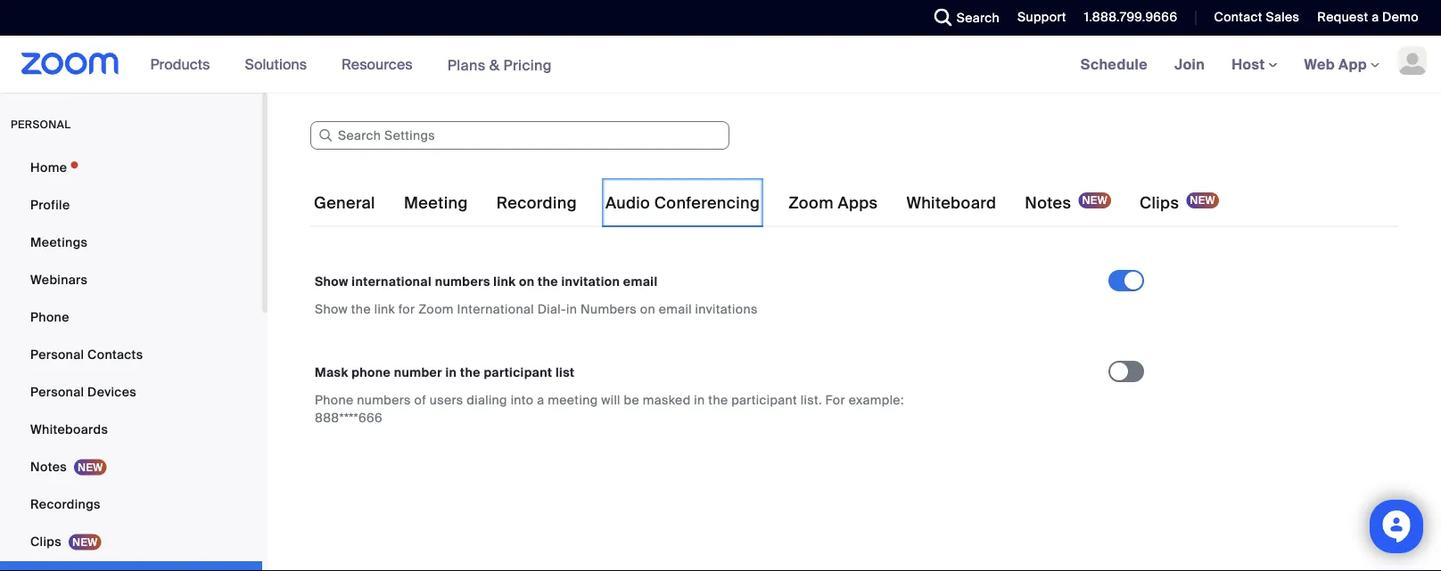 Task type: vqa. For each thing, say whether or not it's contained in the screenshot.
host
yes



Task type: describe. For each thing, give the bounding box(es) containing it.
profile link
[[0, 187, 262, 223]]

webinars link
[[0, 262, 262, 298]]

home
[[30, 159, 67, 176]]

0 horizontal spatial email
[[623, 273, 658, 290]]

for
[[398, 301, 415, 317]]

solutions button
[[245, 36, 315, 93]]

products button
[[150, 36, 218, 93]]

support
[[1018, 9, 1066, 25]]

the up dialing
[[460, 364, 480, 381]]

meeting
[[548, 392, 598, 408]]

show international numbers link on the invitation email
[[315, 273, 658, 290]]

profile
[[30, 197, 70, 213]]

0 vertical spatial on
[[519, 273, 535, 290]]

mask phone number in the participant list
[[315, 364, 575, 381]]

recordings link
[[0, 487, 262, 523]]

schedule link
[[1067, 36, 1161, 93]]

tabs of my account settings page tab list
[[310, 178, 1223, 228]]

participant inside the phone numbers of users dialing into a meeting will be masked in the participant list. for example: 888****666
[[731, 392, 797, 408]]

clips link
[[0, 524, 262, 560]]

apps
[[838, 193, 878, 214]]

product information navigation
[[137, 36, 565, 94]]

numbers
[[581, 301, 637, 317]]

&
[[489, 56, 500, 74]]

host button
[[1232, 55, 1278, 74]]

personal devices link
[[0, 375, 262, 410]]

conferencing
[[654, 193, 760, 214]]

app
[[1339, 55, 1367, 74]]

general
[[314, 193, 375, 214]]

personal for personal contacts
[[30, 346, 84, 363]]

home link
[[0, 150, 262, 185]]

888****666
[[315, 410, 383, 426]]

1.888.799.9666 button up schedule link
[[1084, 9, 1178, 25]]

0 vertical spatial numbers
[[435, 273, 490, 290]]

personal
[[11, 118, 71, 132]]

products
[[150, 55, 210, 74]]

for
[[825, 392, 845, 408]]

webinars
[[30, 272, 88, 288]]

Search Settings text field
[[310, 121, 729, 150]]

phone for phone numbers of users dialing into a meeting will be masked in the participant list. for example: 888****666
[[315, 392, 354, 408]]

whiteboards link
[[0, 412, 262, 448]]

personal menu menu
[[0, 150, 262, 572]]

phone link
[[0, 300, 262, 335]]

invitations
[[695, 301, 758, 317]]

clips inside clips link
[[30, 534, 61, 550]]

recordings
[[30, 496, 101, 513]]

resources button
[[342, 36, 421, 93]]

zoom apps
[[789, 193, 878, 214]]

contacts
[[87, 346, 143, 363]]

profile picture image
[[1398, 46, 1427, 75]]

the down international
[[351, 301, 371, 317]]

notes link
[[0, 449, 262, 485]]

in inside the phone numbers of users dialing into a meeting will be masked in the participant list. for example: 888****666
[[694, 392, 705, 408]]

mask
[[315, 364, 348, 381]]

clips inside tabs of my account settings page tab list
[[1140, 193, 1179, 214]]

0 vertical spatial link
[[493, 273, 516, 290]]

show for show international numbers link on the invitation email
[[315, 273, 348, 290]]

meetings
[[30, 234, 88, 251]]

plans & pricing
[[447, 56, 552, 74]]

host
[[1232, 55, 1269, 74]]



Task type: locate. For each thing, give the bounding box(es) containing it.
1 vertical spatial personal
[[30, 384, 84, 400]]

the
[[538, 273, 558, 290], [351, 301, 371, 317], [460, 364, 480, 381], [708, 392, 728, 408]]

numbers down phone
[[357, 392, 411, 408]]

in down invitation on the left
[[566, 301, 577, 317]]

clips
[[1140, 193, 1179, 214], [30, 534, 61, 550]]

participant up into
[[484, 364, 552, 381]]

1 vertical spatial show
[[315, 301, 348, 317]]

invitation
[[561, 273, 620, 290]]

international
[[457, 301, 534, 317]]

phone inside the phone numbers of users dialing into a meeting will be masked in the participant list. for example: 888****666
[[315, 392, 354, 408]]

participant
[[484, 364, 552, 381], [731, 392, 797, 408]]

phone down webinars on the left
[[30, 309, 69, 326]]

2 horizontal spatial in
[[694, 392, 705, 408]]

audio
[[605, 193, 650, 214]]

join
[[1175, 55, 1205, 74]]

web
[[1304, 55, 1335, 74]]

the inside the phone numbers of users dialing into a meeting will be masked in the participant list. for example: 888****666
[[708, 392, 728, 408]]

show up mask
[[315, 301, 348, 317]]

1 horizontal spatial clips
[[1140, 193, 1179, 214]]

1 personal from the top
[[30, 346, 84, 363]]

international
[[352, 273, 432, 290]]

zoom right for at the left
[[418, 301, 454, 317]]

0 vertical spatial email
[[623, 273, 658, 290]]

web app
[[1304, 55, 1367, 74]]

on
[[519, 273, 535, 290], [640, 301, 655, 317]]

dialing
[[467, 392, 507, 408]]

search
[[957, 9, 1000, 26]]

numbers
[[435, 273, 490, 290], [357, 392, 411, 408]]

1 vertical spatial on
[[640, 301, 655, 317]]

search button
[[921, 0, 1004, 36]]

personal up personal devices
[[30, 346, 84, 363]]

list.
[[801, 392, 822, 408]]

request a demo
[[1317, 9, 1419, 25]]

0 vertical spatial participant
[[484, 364, 552, 381]]

show left international
[[315, 273, 348, 290]]

contact sales
[[1214, 9, 1300, 25]]

personal for personal devices
[[30, 384, 84, 400]]

1 horizontal spatial on
[[640, 301, 655, 317]]

0 horizontal spatial phone
[[30, 309, 69, 326]]

link
[[493, 273, 516, 290], [374, 301, 395, 317]]

0 horizontal spatial zoom
[[418, 301, 454, 317]]

personal contacts link
[[0, 337, 262, 373]]

0 horizontal spatial a
[[537, 392, 544, 408]]

1 horizontal spatial a
[[1372, 9, 1379, 25]]

0 vertical spatial notes
[[1025, 193, 1071, 214]]

be
[[624, 392, 639, 408]]

whiteboards
[[30, 421, 108, 438]]

schedule
[[1081, 55, 1148, 74]]

zoom
[[789, 193, 834, 214], [418, 301, 454, 317]]

1 horizontal spatial notes
[[1025, 193, 1071, 214]]

numbers up international
[[435, 273, 490, 290]]

request a demo link
[[1304, 0, 1441, 36], [1317, 9, 1419, 25]]

sales
[[1266, 9, 1300, 25]]

1 vertical spatial notes
[[30, 459, 67, 475]]

phone
[[30, 309, 69, 326], [315, 392, 354, 408]]

participant left list.
[[731, 392, 797, 408]]

meeting
[[404, 193, 468, 214]]

plans & pricing link
[[447, 56, 552, 74], [447, 56, 552, 74]]

0 horizontal spatial participant
[[484, 364, 552, 381]]

of
[[414, 392, 426, 408]]

zoom logo image
[[21, 53, 119, 75]]

1 horizontal spatial in
[[566, 301, 577, 317]]

personal devices
[[30, 384, 136, 400]]

phone for phone
[[30, 309, 69, 326]]

personal up whiteboards
[[30, 384, 84, 400]]

email left invitations
[[659, 301, 692, 317]]

will
[[601, 392, 621, 408]]

a left demo
[[1372, 9, 1379, 25]]

masked
[[643, 392, 691, 408]]

phone up 888****666
[[315, 392, 354, 408]]

into
[[511, 392, 534, 408]]

banner
[[0, 36, 1441, 94]]

1 horizontal spatial link
[[493, 273, 516, 290]]

1.888.799.9666 button up 'schedule'
[[1071, 0, 1182, 36]]

list
[[556, 364, 575, 381]]

devices
[[87, 384, 136, 400]]

a right into
[[537, 392, 544, 408]]

numbers inside the phone numbers of users dialing into a meeting will be masked in the participant list. for example: 888****666
[[357, 392, 411, 408]]

link left for at the left
[[374, 301, 395, 317]]

0 horizontal spatial notes
[[30, 459, 67, 475]]

0 horizontal spatial clips
[[30, 534, 61, 550]]

0 horizontal spatial link
[[374, 301, 395, 317]]

1 show from the top
[[315, 273, 348, 290]]

0 horizontal spatial in
[[445, 364, 457, 381]]

phone inside personal menu menu
[[30, 309, 69, 326]]

the right masked
[[708, 392, 728, 408]]

recording
[[496, 193, 577, 214]]

phone numbers of users dialing into a meeting will be masked in the participant list. for example: 888****666
[[315, 392, 904, 426]]

2 vertical spatial in
[[694, 392, 705, 408]]

1 horizontal spatial phone
[[315, 392, 354, 408]]

1 horizontal spatial zoom
[[789, 193, 834, 214]]

0 vertical spatial a
[[1372, 9, 1379, 25]]

on right numbers
[[640, 301, 655, 317]]

join link
[[1161, 36, 1218, 93]]

in
[[566, 301, 577, 317], [445, 364, 457, 381], [694, 392, 705, 408]]

1 vertical spatial zoom
[[418, 301, 454, 317]]

meetings link
[[0, 225, 262, 260]]

1 vertical spatial email
[[659, 301, 692, 317]]

0 vertical spatial zoom
[[789, 193, 834, 214]]

in up users
[[445, 364, 457, 381]]

show the link for zoom international dial-in numbers on email invitations
[[315, 301, 758, 317]]

1 vertical spatial numbers
[[357, 392, 411, 408]]

show
[[315, 273, 348, 290], [315, 301, 348, 317]]

0 horizontal spatial numbers
[[357, 392, 411, 408]]

notes
[[1025, 193, 1071, 214], [30, 459, 67, 475]]

link up international
[[493, 273, 516, 290]]

personal contacts
[[30, 346, 143, 363]]

users
[[430, 392, 463, 408]]

web app button
[[1304, 55, 1380, 74]]

1 horizontal spatial numbers
[[435, 273, 490, 290]]

1 horizontal spatial email
[[659, 301, 692, 317]]

show for show the link for zoom international dial-in numbers on email invitations
[[315, 301, 348, 317]]

2 personal from the top
[[30, 384, 84, 400]]

0 vertical spatial clips
[[1140, 193, 1179, 214]]

in right masked
[[694, 392, 705, 408]]

0 horizontal spatial on
[[519, 273, 535, 290]]

0 vertical spatial personal
[[30, 346, 84, 363]]

resources
[[342, 55, 413, 74]]

1 vertical spatial link
[[374, 301, 395, 317]]

notes inside tabs of my account settings page tab list
[[1025, 193, 1071, 214]]

0 vertical spatial show
[[315, 273, 348, 290]]

contact sales link
[[1201, 0, 1304, 36], [1214, 9, 1300, 25]]

plans
[[447, 56, 486, 74]]

1 vertical spatial clips
[[30, 534, 61, 550]]

a inside the phone numbers of users dialing into a meeting will be masked in the participant list. for example: 888****666
[[537, 392, 544, 408]]

notes inside the notes link
[[30, 459, 67, 475]]

1 horizontal spatial participant
[[731, 392, 797, 408]]

whiteboard
[[906, 193, 996, 214]]

contact
[[1214, 9, 1263, 25]]

support link
[[1004, 0, 1071, 36], [1018, 9, 1066, 25]]

meetings navigation
[[1067, 36, 1441, 94]]

1 vertical spatial in
[[445, 364, 457, 381]]

zoom inside tabs of my account settings page tab list
[[789, 193, 834, 214]]

1.888.799.9666
[[1084, 9, 1178, 25]]

personal
[[30, 346, 84, 363], [30, 384, 84, 400]]

1 vertical spatial phone
[[315, 392, 354, 408]]

on up the show the link for zoom international dial-in numbers on email invitations
[[519, 273, 535, 290]]

0 vertical spatial phone
[[30, 309, 69, 326]]

number
[[394, 364, 442, 381]]

solutions
[[245, 55, 307, 74]]

zoom left apps
[[789, 193, 834, 214]]

1 vertical spatial participant
[[731, 392, 797, 408]]

the up 'dial-'
[[538, 273, 558, 290]]

1 vertical spatial a
[[537, 392, 544, 408]]

a
[[1372, 9, 1379, 25], [537, 392, 544, 408]]

banner containing products
[[0, 36, 1441, 94]]

demo
[[1382, 9, 1419, 25]]

audio conferencing
[[605, 193, 760, 214]]

1.888.799.9666 button
[[1071, 0, 1182, 36], [1084, 9, 1178, 25]]

email up numbers
[[623, 273, 658, 290]]

pricing
[[503, 56, 552, 74]]

example:
[[849, 392, 904, 408]]

dial-
[[537, 301, 566, 317]]

2 show from the top
[[315, 301, 348, 317]]

phone
[[352, 364, 391, 381]]

request
[[1317, 9, 1368, 25]]

0 vertical spatial in
[[566, 301, 577, 317]]



